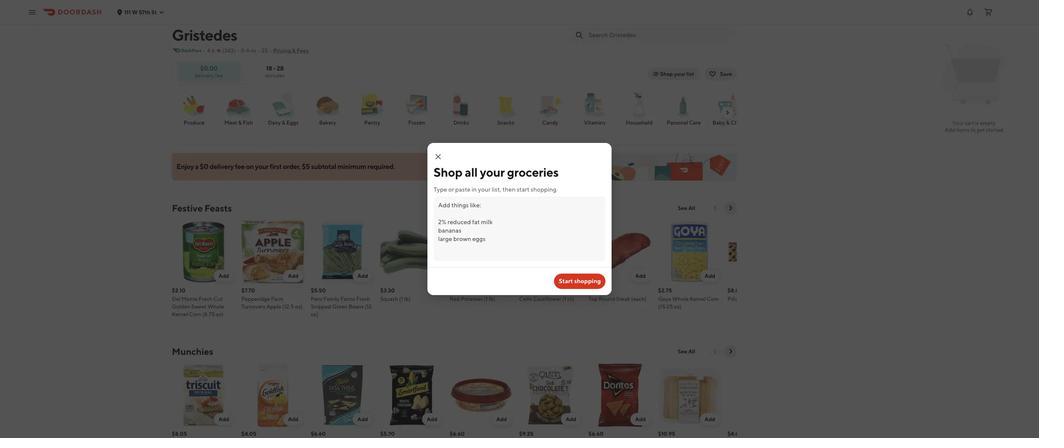 Task type: locate. For each thing, give the bounding box(es) containing it.
& left fish
[[238, 120, 242, 126]]

0 horizontal spatial fresh
[[199, 296, 212, 302]]

2 see all from the top
[[678, 349, 696, 355]]

add for sabra classic hummus (10 oz) image
[[496, 417, 507, 423]]

delivery down $0.00
[[195, 72, 214, 78]]

kernel inside $2.75 goya whole kernel corn (15.25 oz)
[[690, 296, 706, 302]]

• left 4.6
[[203, 48, 205, 54]]

kernel right goya
[[690, 296, 706, 302]]

gristedes
[[172, 26, 237, 44]]

Search Gristedes search field
[[589, 31, 729, 40]]

all
[[465, 165, 478, 180]]

1 horizontal spatial shop
[[660, 71, 673, 77]]

$6.60 for the stacy's sea salt pita thins snack (6.75 oz) image
[[311, 431, 326, 438]]

quinn gluten-free peanut butter & chocolate filled pretzel nuggets (6.5 oz) image
[[519, 364, 583, 428]]

1 horizontal spatial lb)
[[489, 296, 495, 302]]

kernel inside the '$2.10 del monte fresh cut golden sweet whole kernel corn (8.75 oz)'
[[172, 312, 188, 318]]

add for quinn gluten-free peanut butter & chocolate filled pretzel nuggets (6.5 oz) image on the bottom of the page
[[566, 417, 577, 423]]

2 next button of carousel image from the top
[[727, 348, 735, 356]]

• right mi
[[258, 48, 260, 54]]

2 horizontal spatial (1
[[563, 296, 566, 302]]

squash
[[380, 296, 398, 302]]

dairy & eggs image
[[269, 91, 297, 119]]

1 horizontal spatial shopping
[[574, 278, 601, 285]]

0 horizontal spatial lb)
[[404, 296, 411, 302]]

baby & child
[[713, 120, 744, 126]]

lb) right squash
[[404, 296, 411, 302]]

$6.60 for doritos nachos cheese tortilla chips (9.25 oz) image
[[589, 431, 604, 438]]

1 all from the top
[[689, 205, 696, 211]]

(each)
[[631, 296, 647, 302]]

household link
[[620, 91, 659, 127]]

1 vertical spatial shopping
[[574, 278, 601, 285]]

next button of carousel image for festive feasts
[[727, 205, 735, 212]]

subtotal
[[311, 163, 336, 171]]

1 vertical spatial shop
[[434, 165, 463, 180]]

$5.50
[[311, 288, 326, 294]]

goldfish baked cheddar snack crackers (6.6 oz) image
[[241, 364, 305, 428]]

drinks image
[[448, 91, 475, 119]]

$0.00
[[200, 65, 218, 72]]

corn left "pillsbury"
[[707, 296, 719, 302]]

fish
[[243, 120, 253, 126]]

feasts
[[205, 203, 232, 214]]

3 (1 from the left
[[563, 296, 566, 302]]

add
[[945, 127, 956, 133], [219, 273, 229, 279], [288, 273, 299, 279], [358, 273, 368, 279], [427, 273, 438, 279], [566, 273, 577, 279], [635, 273, 646, 279], [705, 273, 715, 279], [219, 417, 229, 423], [288, 417, 299, 423], [358, 417, 368, 423], [427, 417, 438, 423], [496, 417, 507, 423], [566, 417, 577, 423], [635, 417, 646, 423], [705, 417, 715, 423]]

delivery inside "$0.00 delivery fee"
[[195, 72, 214, 78]]

4 • from the left
[[269, 48, 272, 54]]

corn down sweet
[[189, 312, 201, 318]]

1 (1 from the left
[[399, 296, 403, 302]]

lb) for $3.30 squash (1 lb)
[[404, 296, 411, 302]]

meat & fish link
[[220, 91, 258, 127]]

see all for munchies
[[678, 349, 696, 355]]

• left 0.4
[[237, 48, 239, 54]]

shop for shop all your groceries
[[434, 165, 463, 180]]

0 vertical spatial see all
[[678, 205, 696, 211]]

0 horizontal spatial (1
[[399, 296, 403, 302]]

kernel
[[690, 296, 706, 302], [172, 312, 188, 318]]

shop for shop your list
[[660, 71, 673, 77]]

oz) right (8.75
[[216, 312, 223, 318]]

1 vertical spatial all
[[689, 349, 696, 355]]

see all link for munchies
[[674, 346, 700, 358]]

enjoy a $0 delivery fee on your first order, $5 subtotal minimum required.
[[177, 163, 395, 171]]

1 see all link from the top
[[674, 202, 700, 215]]

your up type or paste in your list, then start shopping on the top of page
[[480, 165, 505, 180]]

pantry
[[364, 120, 380, 126]]

fresh up (12
[[356, 296, 370, 302]]

0 vertical spatial delivery
[[195, 72, 214, 78]]

whole inside $2.75 goya whole kernel corn (15.25 oz)
[[672, 296, 689, 302]]

0 horizontal spatial whole
[[208, 304, 224, 310]]

whole down the cut
[[208, 304, 224, 310]]

shopping up $12.10
[[574, 278, 601, 285]]

2 horizontal spatial $6.60
[[589, 431, 604, 438]]

1 horizontal spatial (1
[[484, 296, 488, 302]]

notification bell image
[[966, 7, 975, 17]]

shop inside shop all your groceries dialog
[[434, 165, 463, 180]]

oz) down snipped
[[311, 312, 318, 318]]

& left eggs
[[282, 120, 285, 126]]

meat
[[224, 120, 237, 126]]

del
[[172, 296, 180, 302]]

shop
[[660, 71, 673, 77], [434, 165, 463, 180]]

ct) right (2
[[782, 296, 789, 302]]

28
[[277, 65, 284, 72]]

$5.70
[[380, 431, 395, 438]]

(1 right cauliflower
[[563, 296, 566, 302]]

111
[[124, 9, 131, 15]]

0 horizontal spatial kernel
[[172, 312, 188, 318]]

personal care image
[[670, 91, 698, 119]]

(1 for potatoes
[[484, 296, 488, 302]]

pricing & fees button
[[273, 45, 309, 57]]

0 vertical spatial shop
[[660, 71, 673, 77]]

1 vertical spatial next button of carousel image
[[727, 348, 735, 356]]

cauliflower
[[533, 296, 562, 302]]

shop up or
[[434, 165, 463, 180]]

add for 'del monte fresh cut golden sweet whole kernel corn (8.75 oz)' image
[[219, 273, 229, 279]]

fee
[[215, 72, 223, 78], [235, 163, 245, 171]]

child
[[731, 120, 744, 126]]

0 vertical spatial whole
[[672, 296, 689, 302]]

required.
[[368, 163, 395, 171]]

kernel down golden
[[172, 312, 188, 318]]

oz) inside the '$2.10 del monte fresh cut golden sweet whole kernel corn (8.75 oz)'
[[216, 312, 223, 318]]

1 previous button of carousel image from the top
[[712, 205, 719, 212]]

shopping
[[531, 186, 557, 193], [574, 278, 601, 285]]

paste
[[455, 186, 471, 193]]

1 $4.05 from the left
[[241, 431, 256, 438]]

1 lb) from the left
[[404, 296, 411, 302]]

steak
[[616, 296, 630, 302]]

festive feasts
[[172, 203, 232, 214]]

squash (1 lb) image
[[380, 221, 444, 284]]

1 horizontal spatial $6.60
[[450, 431, 465, 438]]

ct)
[[568, 296, 574, 302], [782, 296, 789, 302]]

fee inside "$0.00 delivery fee"
[[215, 72, 223, 78]]

a
[[195, 163, 199, 171]]

2 fresh from the left
[[356, 296, 370, 302]]

add for goldfish baked cheddar snack crackers (6.6 oz) image
[[288, 417, 299, 423]]

3 $6.60 from the left
[[589, 431, 604, 438]]

1 vertical spatial previous button of carousel image
[[712, 348, 719, 356]]

$6.60
[[311, 431, 326, 438], [450, 431, 465, 438], [589, 431, 604, 438]]

shop left the list
[[660, 71, 673, 77]]

pero family farms fresh snipped green beans (12 oz) image
[[311, 221, 374, 284]]

1 $6.60 from the left
[[311, 431, 326, 438]]

0 vertical spatial next button of carousel image
[[727, 205, 735, 212]]

farms
[[341, 296, 355, 302]]

family
[[324, 296, 340, 302]]

close shop all your groceries image
[[434, 152, 443, 162]]

0 vertical spatial previous button of carousel image
[[712, 205, 719, 212]]

lb) right the potatoes
[[489, 296, 495, 302]]

munchies
[[172, 347, 213, 357]]

2 see from the top
[[678, 349, 688, 355]]

sabra classic hummus (10 oz) image
[[450, 364, 513, 428]]

0 horizontal spatial $4.05
[[241, 431, 256, 438]]

shopping down the groceries
[[531, 186, 557, 193]]

care
[[689, 120, 701, 126]]

(1 right squash
[[399, 296, 403, 302]]

oz) right the (15.25
[[674, 304, 682, 310]]

lb) for red potatoes (1 lb)
[[489, 296, 495, 302]]

1 see all from the top
[[678, 205, 696, 211]]

your cart is empty add items to get started
[[945, 120, 1004, 133]]

1 see from the top
[[678, 205, 688, 211]]

2 previous button of carousel image from the top
[[712, 348, 719, 356]]

0 vertical spatial fee
[[215, 72, 223, 78]]

fee down $0.00
[[215, 72, 223, 78]]

(1 inside $3.30 squash (1 lb)
[[399, 296, 403, 302]]

$2.10
[[172, 288, 186, 294]]

1 vertical spatial see
[[678, 349, 688, 355]]

1 horizontal spatial corn
[[707, 296, 719, 302]]

shop inside shop your list button
[[660, 71, 673, 77]]

$0.00 delivery fee
[[195, 65, 223, 78]]

0.4
[[241, 48, 249, 54]]

corn
[[707, 296, 719, 302], [189, 312, 201, 318]]

start shopping button
[[554, 274, 606, 289]]

next button of carousel image
[[727, 205, 735, 212], [727, 348, 735, 356]]

1 horizontal spatial fresh
[[356, 296, 370, 302]]

•
[[203, 48, 205, 54], [237, 48, 239, 54], [258, 48, 260, 54], [269, 48, 272, 54]]

fee left on
[[235, 163, 245, 171]]

$7.70
[[241, 288, 255, 294]]

0 vertical spatial kernel
[[690, 296, 706, 302]]

pie
[[750, 296, 758, 302]]

see
[[678, 205, 688, 211], [678, 349, 688, 355]]

$6.60 for sabra classic hummus (10 oz) image
[[450, 431, 465, 438]]

add button
[[214, 270, 234, 283], [214, 270, 234, 283], [283, 270, 303, 283], [283, 270, 303, 283], [353, 270, 373, 283], [353, 270, 373, 283], [422, 270, 442, 283], [422, 270, 442, 283], [561, 270, 581, 283], [561, 270, 581, 283], [631, 270, 651, 283], [631, 270, 651, 283], [700, 270, 720, 283], [700, 270, 720, 283], [214, 414, 234, 426], [214, 414, 234, 426], [283, 414, 303, 426], [283, 414, 303, 426], [353, 414, 373, 426], [353, 414, 373, 426], [422, 414, 442, 426], [422, 414, 442, 426], [492, 414, 512, 426], [492, 414, 512, 426], [561, 414, 581, 426], [561, 414, 581, 426], [631, 414, 651, 426], [631, 414, 651, 426], [700, 414, 720, 426], [700, 414, 720, 426]]

oz) inside $2.75 goya whole kernel corn (15.25 oz)
[[674, 304, 682, 310]]

ct) down start
[[568, 296, 574, 302]]

munchies link
[[172, 346, 213, 358]]

frozen link
[[398, 91, 436, 127]]

$4.05
[[241, 431, 256, 438], [728, 431, 743, 438]]

apple
[[267, 304, 281, 310]]

2 all from the top
[[689, 349, 696, 355]]

0 vertical spatial all
[[689, 205, 696, 211]]

1 vertical spatial see all link
[[674, 346, 700, 358]]

start
[[559, 278, 573, 285]]

pepperidge farm turnovers apple (12.5 oz) image
[[241, 221, 305, 284]]

$5.50 pero family farms fresh snipped green beans (12 oz)
[[311, 288, 372, 318]]

0 vertical spatial see all link
[[674, 202, 700, 215]]

add for "squash (1 lb)" image
[[427, 273, 438, 279]]

green
[[332, 304, 348, 310]]

turnovers
[[241, 304, 265, 310]]

0 horizontal spatial fee
[[215, 72, 223, 78]]

next image
[[725, 110, 731, 116]]

1 vertical spatial kernel
[[172, 312, 188, 318]]

2 see all link from the top
[[674, 346, 700, 358]]

mi
[[250, 48, 256, 54]]

0 vertical spatial corn
[[707, 296, 719, 302]]

2 ct) from the left
[[782, 296, 789, 302]]

order,
[[283, 163, 301, 171]]

save button
[[705, 68, 737, 80]]

your left the list
[[674, 71, 686, 77]]

delivery right the $0 at the top
[[210, 163, 234, 171]]

2 $6.60 from the left
[[450, 431, 465, 438]]

(1 for squash
[[399, 296, 403, 302]]

baby & child link
[[709, 91, 748, 127]]

1 vertical spatial fee
[[235, 163, 245, 171]]

corn inside $2.75 goya whole kernel corn (15.25 oz)
[[707, 296, 719, 302]]

whole right goya
[[672, 296, 689, 302]]

shop all your groceries
[[434, 165, 559, 180]]

2 (1 from the left
[[484, 296, 488, 302]]

1 horizontal spatial $4.05
[[728, 431, 743, 438]]

0 vertical spatial see
[[678, 205, 688, 211]]

bakery link
[[309, 91, 347, 127]]

1 horizontal spatial whole
[[672, 296, 689, 302]]

1 vertical spatial corn
[[189, 312, 201, 318]]

(15.25
[[658, 304, 673, 310]]

add for smartfood white cheddar popcorn (6.75 oz) image
[[427, 417, 438, 423]]

list
[[687, 71, 694, 77]]

$3.30 squash (1 lb)
[[380, 288, 411, 302]]

monte
[[182, 296, 198, 302]]

1 horizontal spatial ct)
[[782, 296, 789, 302]]

2 lb) from the left
[[489, 296, 495, 302]]

0 horizontal spatial ct)
[[568, 296, 574, 302]]

0 vertical spatial shopping
[[531, 186, 557, 193]]

• right the $$
[[269, 48, 272, 54]]

add for triscuit original whole grain wheat crackers (8.5 oz) image
[[219, 417, 229, 423]]

1 horizontal spatial kernel
[[690, 296, 706, 302]]

(1 right the potatoes
[[484, 296, 488, 302]]

shop all your groceries dialog
[[428, 143, 612, 296]]

0 horizontal spatial corn
[[189, 312, 201, 318]]

snacks image
[[492, 91, 520, 119]]

fresh up sweet
[[199, 296, 212, 302]]

shopping inside button
[[574, 278, 601, 285]]

1 vertical spatial see all
[[678, 349, 696, 355]]

1 next button of carousel image from the top
[[727, 205, 735, 212]]

lb) inside $3.30 squash (1 lb)
[[404, 296, 411, 302]]

firehook mediterranean organic baked crackers rosemary sea salt (7 oz) image
[[658, 364, 722, 428]]

oz) right (12.5
[[295, 304, 303, 310]]

pero
[[311, 296, 322, 302]]

triscuit original whole grain wheat crackers (8.5 oz) image
[[172, 364, 235, 428]]

& right baby
[[726, 120, 730, 126]]

$12.10 top round steak (each)
[[589, 288, 647, 302]]

previous button of carousel image
[[712, 205, 719, 212], [712, 348, 719, 356]]

goya whole kernel corn (15.25 oz) image
[[658, 221, 722, 284]]

1 vertical spatial whole
[[208, 304, 224, 310]]

1 fresh from the left
[[199, 296, 212, 302]]

0 horizontal spatial $6.60
[[311, 431, 326, 438]]

your right in
[[478, 186, 491, 193]]

see all for festive feasts
[[678, 205, 696, 211]]

0 horizontal spatial shop
[[434, 165, 463, 180]]

$12.10
[[589, 288, 605, 294]]



Task type: describe. For each thing, give the bounding box(es) containing it.
$8.80
[[728, 288, 743, 294]]

crusts
[[759, 296, 775, 302]]

$9.25
[[519, 431, 534, 438]]

(1 for cauliflower
[[563, 296, 566, 302]]

beans
[[349, 304, 364, 310]]

type
[[434, 186, 447, 193]]

$3.30
[[380, 288, 395, 294]]

4.6
[[207, 48, 215, 54]]

(8.75
[[202, 312, 215, 318]]

open menu image
[[28, 7, 37, 17]]

3 • from the left
[[258, 48, 260, 54]]

fresh inside the '$2.10 del monte fresh cut golden sweet whole kernel corn (8.75 oz)'
[[199, 296, 212, 302]]

golden
[[172, 304, 190, 310]]

next button of carousel image for munchies
[[727, 348, 735, 356]]

1 vertical spatial delivery
[[210, 163, 234, 171]]

your
[[953, 120, 964, 126]]

$10.95
[[658, 431, 675, 438]]

$$
[[262, 48, 268, 54]]

add for top round steak (each) "image"
[[635, 273, 646, 279]]

• 0.4 mi • $$ • pricing & fees
[[237, 48, 309, 54]]

add for firehook mediterranean organic baked crackers rosemary sea salt (7 oz) image on the bottom right of the page
[[705, 417, 715, 423]]

personal
[[667, 120, 688, 126]]

save
[[720, 71, 732, 77]]

$0
[[200, 163, 208, 171]]

festive feasts link
[[172, 202, 232, 215]]

start shopping
[[559, 278, 601, 285]]

add for pepperidge farm turnovers apple (12.5 oz) image
[[288, 273, 299, 279]]

drinks link
[[442, 91, 481, 127]]

add for goya whole kernel corn (15.25 oz) image
[[705, 273, 715, 279]]

baby
[[713, 120, 725, 126]]

first
[[270, 163, 282, 171]]

items
[[957, 127, 970, 133]]

list,
[[492, 186, 501, 193]]

pepperidge
[[241, 296, 270, 302]]

& for baby & child
[[726, 120, 730, 126]]

red potatoes (1 lb) image
[[450, 221, 513, 284]]

fees
[[297, 48, 309, 54]]

doritos nachos cheese tortilla chips (9.25 oz) image
[[589, 364, 652, 428]]

(343)
[[222, 48, 236, 54]]

meat & fish
[[224, 120, 253, 126]]

all for festive feasts
[[689, 205, 696, 211]]

whole inside the '$2.10 del monte fresh cut golden sweet whole kernel corn (8.75 oz)'
[[208, 304, 224, 310]]

(2
[[776, 296, 781, 302]]

$2.75
[[658, 288, 672, 294]]

your inside button
[[674, 71, 686, 77]]

is
[[976, 120, 979, 126]]

add for doritos nachos cheese tortilla chips (9.25 oz) image
[[635, 417, 646, 423]]

oz) inside $5.50 pero family farms fresh snipped green beans (12 oz)
[[311, 312, 318, 318]]

produce image
[[180, 91, 208, 119]]

Add your items text field
[[438, 202, 601, 257]]

in
[[472, 186, 477, 193]]

then
[[503, 186, 516, 193]]

bakery
[[319, 120, 336, 126]]

-
[[273, 65, 276, 72]]

shop your list button
[[648, 68, 699, 80]]

dashpass
[[181, 48, 202, 53]]

snacks link
[[487, 91, 525, 127]]

meat & fish image
[[225, 91, 253, 119]]

or
[[448, 186, 454, 193]]

bakery image
[[314, 91, 342, 119]]

get
[[977, 127, 985, 133]]

cut
[[214, 296, 223, 302]]

1 horizontal spatial fee
[[235, 163, 245, 171]]

111 w 57th st
[[124, 9, 157, 15]]

smartfood white cheddar popcorn (6.75 oz) image
[[380, 364, 444, 428]]

red
[[450, 296, 460, 302]]

sweet
[[191, 304, 207, 310]]

18 - 28 minutes
[[265, 65, 285, 78]]

candy link
[[531, 91, 570, 127]]

0 horizontal spatial shopping
[[531, 186, 557, 193]]

& for dairy & eggs
[[282, 120, 285, 126]]

1 ct) from the left
[[568, 296, 574, 302]]

potatoes
[[461, 296, 483, 302]]

& left fees
[[292, 48, 296, 54]]

empty retail cart image
[[938, 38, 1010, 111]]

baby & child image
[[715, 91, 742, 119]]

$5
[[302, 163, 310, 171]]

snipped
[[311, 304, 331, 310]]

fresh inside $5.50 pero family farms fresh snipped green beans (12 oz)
[[356, 296, 370, 302]]

$2.10 del monte fresh cut golden sweet whole kernel corn (8.75 oz)
[[172, 288, 224, 318]]

w
[[132, 9, 138, 15]]

st
[[151, 9, 157, 15]]

pantry image
[[358, 91, 386, 119]]

$7.70 pepperidge farm turnovers apple (12.5 oz)
[[241, 288, 303, 310]]

cello cauliflower (1 ct) image
[[519, 221, 583, 284]]

red potatoes (1 lb)
[[450, 296, 495, 302]]

vitamins image
[[581, 91, 609, 119]]

candy image
[[537, 91, 564, 119]]

personal care link
[[665, 91, 703, 127]]

$2.75 goya whole kernel corn (15.25 oz)
[[658, 288, 719, 310]]

cart
[[965, 120, 975, 126]]

started
[[986, 127, 1004, 133]]

on
[[246, 163, 254, 171]]

vitamins link
[[576, 91, 614, 127]]

minutes
[[265, 72, 285, 78]]

your right on
[[255, 163, 269, 171]]

1 • from the left
[[203, 48, 205, 54]]

2 • from the left
[[237, 48, 239, 54]]

pillsbury
[[728, 296, 749, 302]]

add inside your cart is empty add items to get started
[[945, 127, 956, 133]]

to
[[971, 127, 976, 133]]

corn inside the '$2.10 del monte fresh cut golden sweet whole kernel corn (8.75 oz)'
[[189, 312, 201, 318]]

stacy's sea salt pita thins snack (6.75 oz) image
[[311, 364, 374, 428]]

previous button of carousel image for munchies
[[712, 348, 719, 356]]

all for munchies
[[689, 349, 696, 355]]

drinks
[[454, 120, 469, 126]]

add for cello cauliflower (1 ct) image
[[566, 273, 577, 279]]

ct) inside '$8.80 pillsbury pie crusts (2 ct)'
[[782, 296, 789, 302]]

see for festive feasts
[[678, 205, 688, 211]]

del monte fresh cut golden sweet whole kernel corn (8.75 oz) image
[[172, 221, 235, 284]]

111 w 57th st button
[[117, 9, 164, 15]]

add for pero family farms fresh snipped green beans (12 oz) image
[[358, 273, 368, 279]]

cello cauliflower (1 ct)
[[519, 296, 574, 302]]

goya
[[658, 296, 671, 302]]

previous button of carousel image for festive feasts
[[712, 205, 719, 212]]

household image
[[626, 91, 653, 119]]

top
[[589, 296, 598, 302]]

0 items, open order cart image
[[984, 7, 993, 17]]

enjoy
[[177, 163, 194, 171]]

oz) inside $7.70 pepperidge farm turnovers apple (12.5 oz)
[[295, 304, 303, 310]]

dairy & eggs link
[[264, 91, 302, 127]]

add for the stacy's sea salt pita thins snack (6.75 oz) image
[[358, 417, 368, 423]]

see all link for festive feasts
[[674, 202, 700, 215]]

snacks
[[497, 120, 514, 126]]

frozen image
[[403, 91, 431, 119]]

minimum
[[337, 163, 366, 171]]

2 $4.05 from the left
[[728, 431, 743, 438]]

personal care
[[667, 120, 701, 126]]

top round steak (each) image
[[589, 221, 652, 284]]

& for meat & fish
[[238, 120, 242, 126]]

see for munchies
[[678, 349, 688, 355]]

produce
[[184, 120, 205, 126]]



Task type: vqa. For each thing, say whether or not it's contained in the screenshot.
Start shopping
yes



